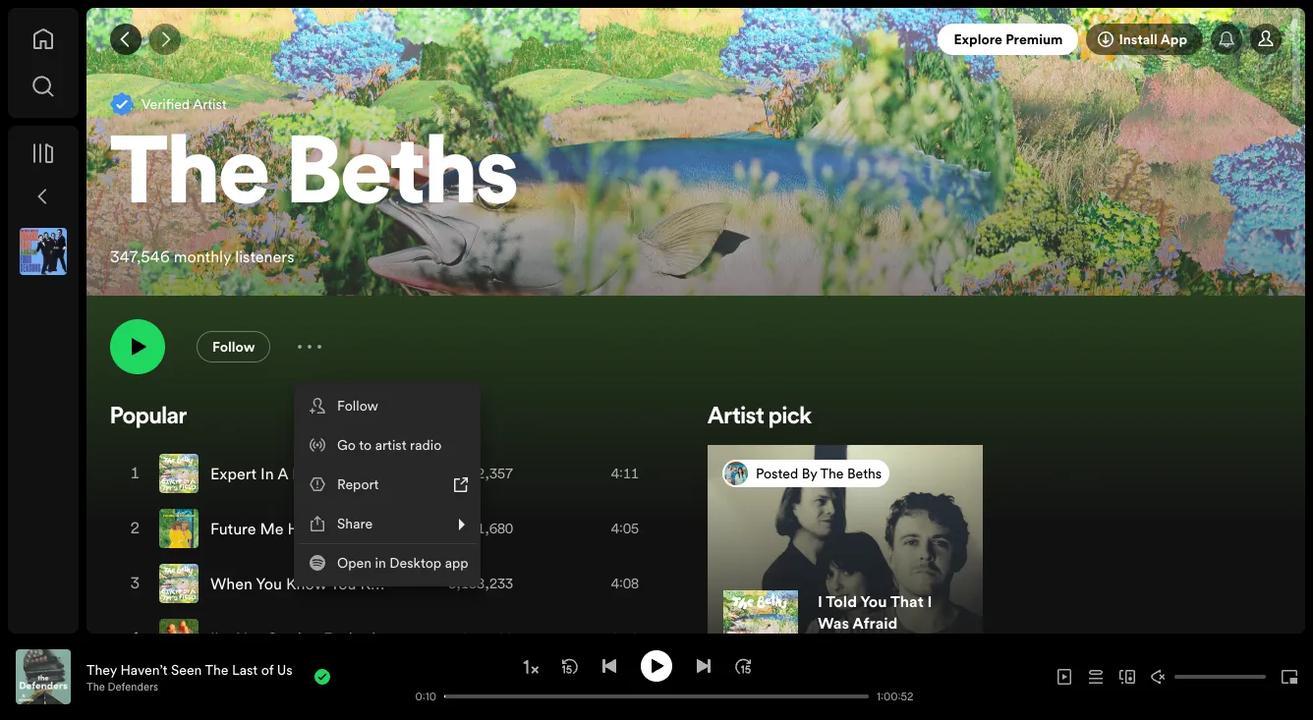 Task type: vqa. For each thing, say whether or not it's contained in the screenshot.
bottom the Your
no



Task type: describe. For each thing, give the bounding box(es) containing it.
monthly
[[174, 246, 231, 268]]

they haven't seen the last of us link
[[87, 660, 293, 680]]

the left last
[[205, 660, 229, 680]]

open in desktop app
[[337, 554, 469, 573]]

play image
[[649, 658, 665, 674]]

(acoustic)
[[818, 634, 892, 656]]

open in desktop app button
[[298, 544, 477, 583]]

field
[[338, 463, 372, 485]]

menu containing follow
[[294, 382, 480, 587]]

0 vertical spatial beths
[[287, 131, 518, 226]]

i told you that i was afraid (acoustic)
[[818, 591, 932, 656]]

go to artist radio button
[[298, 426, 477, 465]]

0 vertical spatial artist
[[193, 94, 227, 114]]

2 i from the left
[[928, 591, 932, 613]]

artist pick
[[708, 406, 812, 430]]

previous image
[[602, 658, 617, 674]]

i'm not getting excited
[[210, 628, 376, 650]]

skip back 15 seconds image
[[562, 658, 578, 674]]

347,546 monthly listeners
[[110, 246, 294, 268]]

install app link
[[1087, 24, 1203, 55]]

you
[[860, 591, 887, 613]]

connect to a device image
[[1120, 670, 1136, 685]]

artist
[[375, 436, 407, 455]]

the defenders link
[[87, 680, 158, 695]]

go to artist radio
[[337, 436, 442, 455]]

explore premium button
[[938, 24, 1079, 55]]

1 me from the left
[[260, 518, 284, 540]]

dying
[[292, 463, 334, 485]]

1 vertical spatial follow button
[[298, 386, 477, 426]]

pick
[[769, 406, 812, 430]]

a
[[277, 463, 288, 485]]

go forward image
[[157, 31, 173, 47]]

skip forward 15 seconds image
[[735, 658, 751, 674]]

posted by the beths
[[756, 464, 882, 484]]

report link
[[298, 465, 477, 504]]

home image
[[31, 28, 55, 51]]

install
[[1119, 29, 1158, 49]]

app
[[445, 554, 469, 573]]

not
[[236, 628, 262, 650]]

was
[[818, 613, 849, 634]]

future me hates me link
[[210, 518, 356, 540]]

change speed image
[[521, 658, 541, 677]]

4:05
[[612, 519, 639, 539]]

install app
[[1119, 29, 1188, 49]]

player controls element
[[21, 650, 916, 704]]

merch image
[[708, 446, 1047, 691]]

i'm
[[210, 628, 232, 650]]

app
[[1161, 29, 1188, 49]]

the right by
[[820, 464, 844, 484]]

desktop
[[390, 554, 442, 573]]

haven't
[[120, 660, 168, 680]]

premium
[[1006, 29, 1063, 49]]

10,791,680
[[441, 519, 513, 539]]

3,947,399
[[449, 629, 513, 649]]

share button
[[298, 504, 477, 544]]

us
[[277, 660, 293, 680]]

1 horizontal spatial follow
[[337, 396, 379, 416]]

expert in a dying field cell
[[159, 448, 380, 501]]

share
[[337, 514, 373, 534]]

afraid
[[853, 613, 898, 634]]



Task type: locate. For each thing, give the bounding box(es) containing it.
the beths
[[110, 131, 518, 226]]

expert
[[210, 463, 257, 485]]

verified artist
[[142, 94, 227, 114]]

me up open
[[332, 518, 356, 540]]

1 horizontal spatial beths
[[847, 464, 882, 484]]

told
[[826, 591, 857, 613]]

explore premium
[[954, 29, 1063, 49]]

i left told
[[818, 591, 823, 613]]

now playing view image
[[46, 659, 62, 674]]

cell
[[159, 558, 398, 611]]

artist
[[193, 94, 227, 114], [708, 406, 765, 430]]

4,602,357
[[449, 464, 513, 484]]

follow button up go to artist radio
[[298, 386, 477, 426]]

volume off image
[[1151, 670, 1167, 685]]

1 vertical spatial beths
[[847, 464, 882, 484]]

main element
[[8, 8, 79, 634]]

0 horizontal spatial follow
[[212, 337, 255, 357]]

getting
[[266, 628, 320, 650]]

0 vertical spatial follow button
[[197, 332, 271, 363]]

expert in a dying field
[[210, 463, 372, 485]]

the
[[110, 131, 270, 226], [820, 464, 844, 484], [205, 660, 229, 680], [87, 680, 105, 695]]

3,158,233
[[449, 574, 513, 594]]

search image
[[31, 75, 55, 98]]

open
[[337, 554, 372, 573]]

i told you that i was afraid (acoustic) link
[[818, 591, 932, 656]]

0:10
[[415, 690, 437, 704]]

2:42 cell
[[566, 613, 667, 666]]

me
[[260, 518, 284, 540], [332, 518, 356, 540]]

follow
[[212, 337, 255, 357], [337, 396, 379, 416]]

external link image
[[453, 477, 469, 493]]

by
[[802, 464, 817, 484]]

group inside 'main' element
[[12, 220, 75, 283]]

they
[[87, 660, 117, 680]]

explore
[[954, 29, 1003, 49]]

1 vertical spatial follow
[[337, 396, 379, 416]]

the beths image
[[725, 462, 748, 486]]

of
[[261, 660, 274, 680]]

the left 'defenders'
[[87, 680, 105, 695]]

go back image
[[118, 31, 134, 47]]

future me hates me cell
[[159, 503, 364, 556]]

posted
[[756, 464, 799, 484]]

the down "verified artist"
[[110, 131, 270, 226]]

beths
[[287, 131, 518, 226], [847, 464, 882, 484]]

menu
[[294, 382, 480, 587]]

popular
[[110, 406, 187, 430]]

they haven't seen the last of us the defenders
[[87, 660, 293, 695]]

future me hates me
[[210, 518, 356, 540]]

expert in a dying field link
[[210, 463, 372, 485]]

0 horizontal spatial i
[[818, 591, 823, 613]]

that
[[891, 591, 924, 613]]

347,546
[[110, 246, 170, 268]]

i right that
[[928, 591, 932, 613]]

me left hates at bottom left
[[260, 518, 284, 540]]

defenders
[[108, 680, 158, 695]]

what's new image
[[1219, 31, 1235, 47]]

follow up to
[[337, 396, 379, 416]]

seen
[[171, 660, 202, 680]]

1 horizontal spatial artist
[[708, 406, 765, 430]]

top bar and user menu element
[[87, 8, 1306, 71]]

go
[[337, 436, 356, 455]]

listeners
[[235, 246, 294, 268]]

1 horizontal spatial follow button
[[298, 386, 477, 426]]

to
[[359, 436, 372, 455]]

0 horizontal spatial artist
[[193, 94, 227, 114]]

4:11
[[612, 464, 639, 484]]

group
[[12, 220, 75, 283]]

i'm not getting excited link
[[210, 628, 376, 650]]

4:11 cell
[[566, 448, 667, 501]]

artist left the pick at bottom right
[[708, 406, 765, 430]]

next image
[[696, 658, 712, 674]]

4:08
[[612, 574, 639, 594]]

future
[[210, 518, 256, 540]]

1 vertical spatial artist
[[708, 406, 765, 430]]

follow down listeners
[[212, 337, 255, 357]]

0 horizontal spatial follow button
[[197, 332, 271, 363]]

in
[[375, 554, 386, 573]]

last
[[232, 660, 258, 680]]

0 horizontal spatial beths
[[287, 131, 518, 226]]

1 i from the left
[[818, 591, 823, 613]]

artist right verified
[[193, 94, 227, 114]]

in
[[261, 463, 274, 485]]

verified
[[142, 94, 190, 114]]

2:42
[[612, 629, 639, 649]]

1 horizontal spatial me
[[332, 518, 356, 540]]

0 vertical spatial follow
[[212, 337, 255, 357]]

follow button
[[197, 332, 271, 363], [298, 386, 477, 426]]

excited
[[323, 628, 376, 650]]

i
[[818, 591, 823, 613], [928, 591, 932, 613]]

2 me from the left
[[332, 518, 356, 540]]

hates
[[288, 518, 329, 540]]

0 horizontal spatial me
[[260, 518, 284, 540]]

1:00:52
[[877, 690, 914, 704]]

now playing: they haven't seen the last of us by the defenders footer
[[16, 650, 397, 705]]

report
[[337, 475, 379, 495]]

follow button down listeners
[[197, 332, 271, 363]]

1 horizontal spatial i
[[928, 591, 932, 613]]

radio
[[410, 436, 442, 455]]



